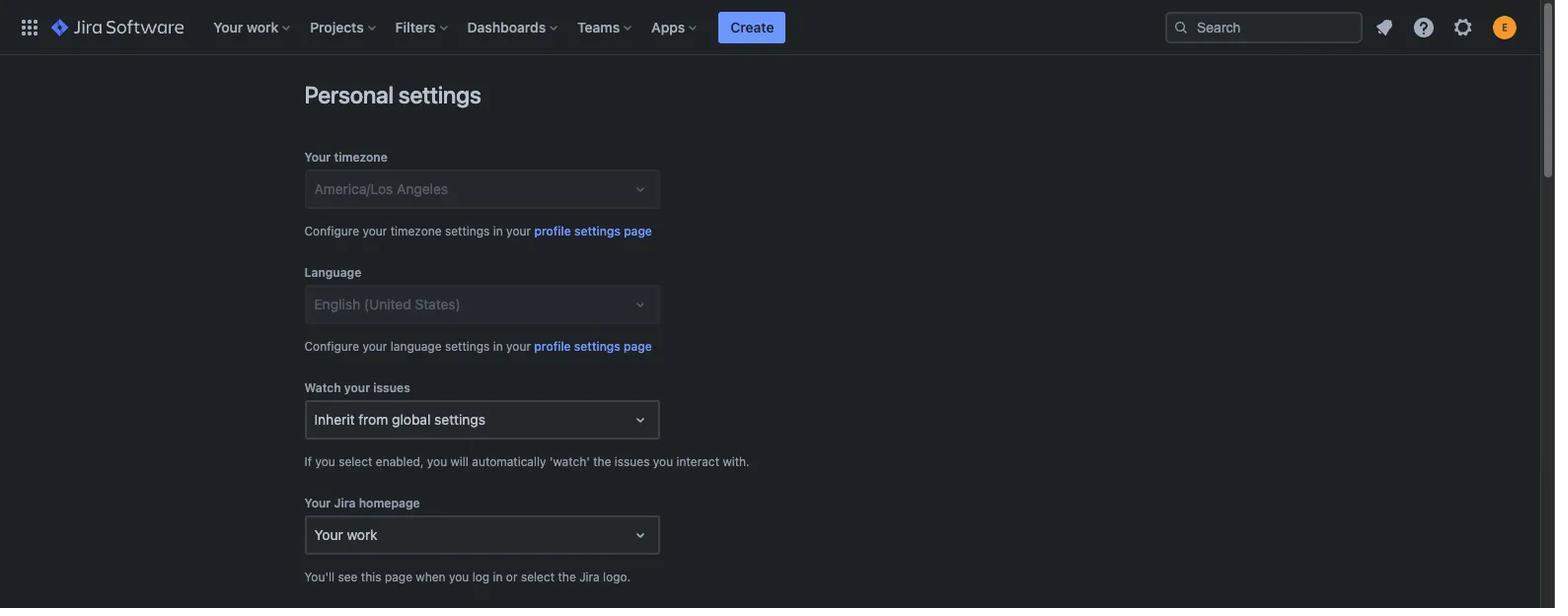 Task type: locate. For each thing, give the bounding box(es) containing it.
in
[[493, 224, 503, 239], [493, 339, 503, 354], [493, 570, 503, 585]]

the
[[593, 455, 611, 470], [558, 570, 576, 585]]

1 horizontal spatial issues
[[615, 455, 650, 470]]

your work down your jira homepage
[[314, 527, 378, 544]]

profile
[[534, 224, 571, 239], [534, 339, 571, 354]]

your
[[213, 18, 243, 35], [304, 150, 331, 165], [304, 496, 331, 511], [314, 527, 343, 544]]

0 vertical spatial page
[[624, 224, 652, 239]]

0 horizontal spatial work
[[247, 18, 279, 35]]

0 vertical spatial jira
[[334, 496, 356, 511]]

your
[[363, 224, 387, 239], [506, 224, 531, 239], [363, 339, 387, 354], [506, 339, 531, 354], [344, 381, 370, 396]]

the left logo.
[[558, 570, 576, 585]]

work
[[247, 18, 279, 35], [347, 527, 378, 544]]

page for configure your language settings in your profile settings page
[[624, 339, 652, 354]]

Search field
[[1165, 11, 1363, 43]]

1 vertical spatial in
[[493, 339, 503, 354]]

0 horizontal spatial select
[[339, 455, 372, 470]]

0 vertical spatial open image
[[628, 178, 652, 201]]

settings
[[398, 81, 481, 109], [445, 224, 490, 239], [574, 224, 621, 239], [445, 339, 490, 354], [574, 339, 620, 354], [434, 412, 485, 428]]

0 vertical spatial in
[[493, 224, 503, 239]]

0 horizontal spatial jira
[[334, 496, 356, 511]]

0 vertical spatial timezone
[[334, 150, 388, 165]]

1 vertical spatial select
[[521, 570, 555, 585]]

0 vertical spatial issues
[[373, 381, 410, 396]]

page
[[624, 224, 652, 239], [624, 339, 652, 354], [385, 570, 413, 585]]

2 configure from the top
[[304, 339, 359, 354]]

with.
[[723, 455, 750, 470]]

0 vertical spatial work
[[247, 18, 279, 35]]

your timezone
[[304, 150, 388, 165]]

you'll
[[304, 570, 335, 585]]

if you select enabled, you will automatically 'watch' the issues you interact with.
[[304, 455, 750, 470]]

1 horizontal spatial the
[[593, 455, 611, 470]]

1 vertical spatial configure
[[304, 339, 359, 354]]

your profile and settings image
[[1493, 15, 1517, 39]]

your work
[[213, 18, 279, 35], [314, 527, 378, 544]]

search image
[[1173, 19, 1189, 35]]

your work left projects
[[213, 18, 279, 35]]

1 vertical spatial profile
[[534, 339, 571, 354]]

0 vertical spatial open image
[[628, 293, 652, 317]]

1 profile settings page link from the top
[[534, 222, 652, 242]]

inherit
[[314, 412, 355, 428]]

language
[[304, 265, 361, 280]]

issues right 'watch'
[[615, 455, 650, 470]]

1 vertical spatial timezone
[[391, 224, 442, 239]]

0 vertical spatial select
[[339, 455, 372, 470]]

your jira homepage
[[304, 496, 420, 511]]

open image
[[628, 293, 652, 317], [628, 524, 652, 548]]

jira left logo.
[[579, 570, 600, 585]]

1 horizontal spatial select
[[521, 570, 555, 585]]

0 horizontal spatial your work
[[213, 18, 279, 35]]

1 vertical spatial jira
[[579, 570, 600, 585]]

logo.
[[603, 570, 631, 585]]

timezone
[[334, 150, 388, 165], [391, 224, 442, 239]]

create button
[[719, 11, 786, 43]]

configure up language
[[304, 224, 359, 239]]

when
[[416, 570, 446, 585]]

select up your jira homepage
[[339, 455, 372, 470]]

1 vertical spatial issues
[[615, 455, 650, 470]]

0 vertical spatial profile settings page link
[[534, 222, 652, 242]]

you
[[315, 455, 335, 470], [427, 455, 447, 470], [653, 455, 673, 470], [449, 570, 469, 585]]

you left interact at the bottom
[[653, 455, 673, 470]]

2 profile from the top
[[534, 339, 571, 354]]

2 vertical spatial page
[[385, 570, 413, 585]]

jira software image
[[51, 15, 184, 39], [51, 15, 184, 39]]

the right 'watch'
[[593, 455, 611, 470]]

0 vertical spatial your work
[[213, 18, 279, 35]]

1 profile from the top
[[534, 224, 571, 239]]

this
[[361, 570, 381, 585]]

1 vertical spatial open image
[[628, 524, 652, 548]]

open image
[[628, 178, 652, 201], [628, 409, 652, 432]]

page for configure your timezone settings in your profile settings page
[[624, 224, 652, 239]]

2 vertical spatial in
[[493, 570, 503, 585]]

0 vertical spatial configure
[[304, 224, 359, 239]]

jira left "homepage"
[[334, 496, 356, 511]]

automatically
[[472, 455, 546, 470]]

0 vertical spatial the
[[593, 455, 611, 470]]

1 vertical spatial page
[[624, 339, 652, 354]]

issues
[[373, 381, 410, 396], [615, 455, 650, 470]]

primary element
[[12, 0, 1165, 55]]

profile for configure your timezone settings in your
[[534, 224, 571, 239]]

2 profile settings page link from the top
[[534, 338, 652, 357]]

you'll see this page when you log in or select the jira logo.
[[304, 570, 631, 585]]

work down your jira homepage
[[347, 527, 378, 544]]

select right or
[[521, 570, 555, 585]]

select
[[339, 455, 372, 470], [521, 570, 555, 585]]

issues up inherit from global settings
[[373, 381, 410, 396]]

configure your language settings in your profile settings page
[[304, 339, 652, 354]]

0 vertical spatial profile
[[534, 224, 571, 239]]

1 horizontal spatial work
[[347, 527, 378, 544]]

1 configure from the top
[[304, 224, 359, 239]]

from
[[358, 412, 388, 428]]

1 vertical spatial profile settings page link
[[534, 338, 652, 357]]

your for issues
[[344, 381, 370, 396]]

you right 'if'
[[315, 455, 335, 470]]

jira
[[334, 496, 356, 511], [579, 570, 600, 585]]

1 in from the top
[[493, 224, 503, 239]]

profile settings page link
[[534, 222, 652, 242], [534, 338, 652, 357]]

1 horizontal spatial your work
[[314, 527, 378, 544]]

0 horizontal spatial issues
[[373, 381, 410, 396]]

configure up watch
[[304, 339, 359, 354]]

2 in from the top
[[493, 339, 503, 354]]

configure
[[304, 224, 359, 239], [304, 339, 359, 354]]

None text field
[[314, 411, 318, 430], [314, 526, 318, 546], [314, 411, 318, 430], [314, 526, 318, 546]]

banner
[[0, 0, 1540, 55]]

0 horizontal spatial the
[[558, 570, 576, 585]]

work left projects
[[247, 18, 279, 35]]

1 vertical spatial open image
[[628, 409, 652, 432]]



Task type: vqa. For each thing, say whether or not it's contained in the screenshot.
bottommost Filters
no



Task type: describe. For each thing, give the bounding box(es) containing it.
1 open image from the top
[[628, 178, 652, 201]]

profile settings page link for configure your language settings in your profile settings page
[[534, 338, 652, 357]]

profile for configure your language settings in your
[[534, 339, 571, 354]]

profile settings page link for configure your timezone settings in your profile settings page
[[534, 222, 652, 242]]

1 open image from the top
[[628, 293, 652, 317]]

personal settings
[[304, 81, 481, 109]]

'watch'
[[550, 455, 590, 470]]

watch your issues
[[304, 381, 410, 396]]

your work inside dropdown button
[[213, 18, 279, 35]]

in for configure your language settings in your
[[493, 339, 503, 354]]

create
[[731, 18, 774, 35]]

1 vertical spatial the
[[558, 570, 576, 585]]

1 vertical spatial work
[[347, 527, 378, 544]]

inherit from global settings
[[314, 412, 485, 428]]

interact
[[677, 455, 719, 470]]

configure for configure your language settings in your
[[304, 339, 359, 354]]

your work button
[[207, 11, 298, 43]]

homepage
[[359, 496, 420, 511]]

2 open image from the top
[[628, 524, 652, 548]]

global
[[392, 412, 431, 428]]

help image
[[1412, 15, 1436, 39]]

work inside dropdown button
[[247, 18, 279, 35]]

configure for configure your timezone settings in your
[[304, 224, 359, 239]]

watch
[[304, 381, 341, 396]]

if
[[304, 455, 312, 470]]

1 horizontal spatial jira
[[579, 570, 600, 585]]

language
[[391, 339, 442, 354]]

you left will
[[427, 455, 447, 470]]

your inside dropdown button
[[213, 18, 243, 35]]

3 in from the top
[[493, 570, 503, 585]]

2 open image from the top
[[628, 409, 652, 432]]

or
[[506, 570, 518, 585]]

you left log
[[449, 570, 469, 585]]

see
[[338, 570, 358, 585]]

banner containing your work
[[0, 0, 1540, 55]]

1 horizontal spatial timezone
[[391, 224, 442, 239]]

appswitcher icon image
[[18, 15, 41, 39]]

notifications image
[[1373, 15, 1396, 39]]

log
[[472, 570, 490, 585]]

personal
[[304, 81, 394, 109]]

projects
[[310, 18, 364, 35]]

will
[[451, 455, 469, 470]]

enabled,
[[376, 455, 424, 470]]

your for language
[[363, 339, 387, 354]]

your for timezone
[[363, 224, 387, 239]]

0 horizontal spatial timezone
[[334, 150, 388, 165]]

1 vertical spatial your work
[[314, 527, 378, 544]]

configure your timezone settings in your profile settings page
[[304, 224, 652, 239]]

projects button
[[304, 11, 384, 43]]

settings image
[[1452, 15, 1475, 39]]

in for configure your timezone settings in your
[[493, 224, 503, 239]]



